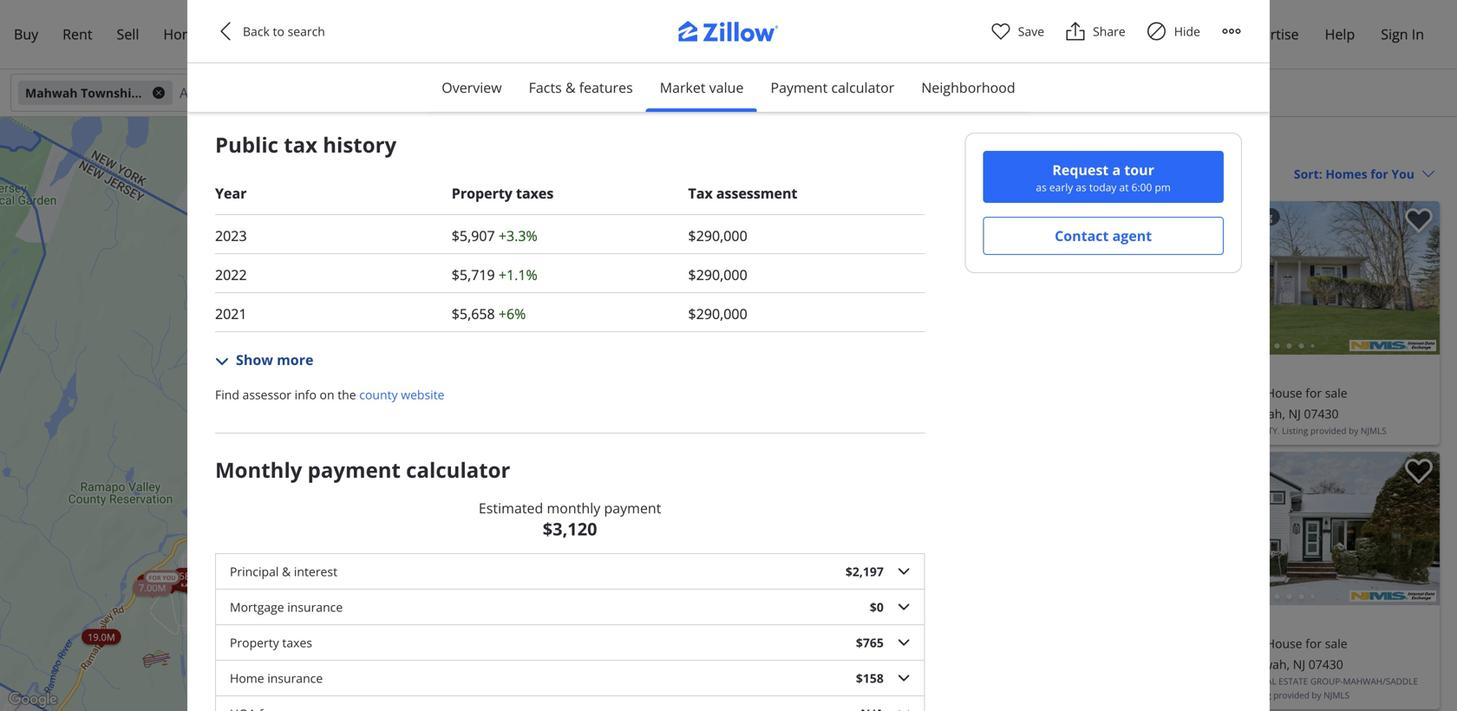 Task type: locate. For each thing, give the bounding box(es) containing it.
provided inside . listing provided by njmls
[[859, 690, 896, 701]]

2 listing provided by njmls image from the top
[[1350, 591, 1437, 602]]

3d tour link
[[183, 570, 224, 593]]

more image
[[1221, 21, 1242, 42]]

buy link
[[2, 14, 50, 55]]

1 horizontal spatial payment
[[604, 499, 661, 517]]

07430 inside 21 bayberry dr, mahwah, nj 07430 keller williams valley realty . listing provided by njmls
[[1304, 406, 1339, 422]]

1 vertical spatial chevron left image
[[1144, 268, 1165, 288]]

property images, use arrow keys to navigate, image 1 of 22 group
[[1136, 201, 1440, 359]]

nj inside 21 bayberry dr, mahwah, nj 07430 keller williams valley realty . listing provided by njmls
[[1289, 406, 1301, 422]]

- house for sale for 21 bayberry dr, mahwah, nj 07430
[[1259, 385, 1348, 401]]

nj
[[142, 85, 156, 101], [986, 134, 1005, 157], [1289, 406, 1301, 422], [988, 656, 1000, 673], [1293, 656, 1306, 673]]

0 vertical spatial chevron right image
[[235, 174, 256, 195]]

mahwah, for ct,
[[1238, 656, 1290, 673]]

mahwah inside main content
[[824, 134, 896, 157]]

0 vertical spatial - house for sale
[[1259, 385, 1348, 401]]

estate
[[1279, 676, 1308, 687]]

0 horizontal spatial . listing provided by njmls
[[831, 676, 1115, 701]]

skip link list tab list
[[428, 63, 1029, 113]]

1 vertical spatial you
[[478, 467, 491, 476]]

tax assessment
[[688, 184, 798, 202]]

property up $5,907
[[452, 184, 513, 202]]

0 horizontal spatial &
[[282, 563, 291, 580]]

1 horizontal spatial home
[[230, 670, 264, 686]]

0 vertical spatial sale
[[1325, 385, 1348, 401]]

bar
[[838, 209, 856, 224]]

by down 21 bayberry dr, mahwah, nj 07430 link
[[1349, 425, 1359, 437]]

keller
[[831, 425, 860, 437], [1142, 425, 1172, 437]]

2 vertical spatial you
[[162, 574, 176, 582]]

2 horizontal spatial by
[[1349, 425, 1359, 437]]

by for 22 alexandra ct, mahwah, nj 07430
[[1312, 690, 1322, 701]]

by inside . listing provided by njmls
[[898, 690, 907, 701]]

0 horizontal spatial 10
[[831, 656, 845, 673]]

shopping
[[1225, 209, 1273, 224]]

group-
[[1311, 676, 1343, 687]]

1 vertical spatial chevron right image
[[1411, 518, 1431, 539]]

market
[[660, 78, 706, 97]]

- house for sale
[[1259, 385, 1348, 401], [1259, 635, 1348, 652]]

chevron right image inside property images, use arrow keys to navigate, image 1 of 50 "group"
[[1099, 268, 1120, 288]]

415k 90k
[[188, 240, 228, 591]]

property down mortgage
[[230, 634, 279, 651]]

to for convenient
[[1212, 209, 1223, 224]]

williams inside 21 bayberry dr, mahwah, nj 07430 keller williams valley realty . listing provided by njmls
[[1174, 425, 1214, 437]]

10 for 10 farmstead rd, mahwah, nj 07430
[[831, 656, 845, 673]]

& inside the facts & features button
[[566, 78, 576, 97]]

2 house from the top
[[1266, 635, 1303, 652]]

+3.3%
[[499, 226, 538, 245]]

0 horizontal spatial valley
[[905, 425, 934, 437]]

as left the 'early'
[[1036, 180, 1047, 194]]

2 international from the left
[[1188, 676, 1254, 687]]

payment down the 319k "link"
[[308, 456, 401, 484]]

township inside filters "element"
[[81, 85, 139, 101]]

1 horizontal spatial calculator
[[831, 78, 895, 97]]

- house for sale up 21 bayberry dr, mahwah, nj 07430 link
[[1259, 385, 1348, 401]]

3d for 3d tour 619k
[[188, 571, 196, 579]]

1 vertical spatial taxes
[[282, 634, 312, 651]]

for
[[1306, 385, 1322, 401], [1306, 635, 1322, 652]]

1 horizontal spatial provided
[[1274, 690, 1310, 701]]

. right "realty-"
[[1112, 676, 1115, 687]]

njmls inside 21 bayberry dr, mahwah, nj 07430 keller williams valley realty . listing provided by njmls
[[1361, 425, 1387, 437]]

sale
[[1219, 134, 1253, 157]]

1 vertical spatial for
[[464, 467, 477, 476]]

1 horizontal spatial township
[[901, 134, 982, 157]]

williams
[[863, 425, 903, 437], [1174, 425, 1214, 437]]

nj up prominent properties sotheby's international realty-alpine
[[988, 656, 1000, 673]]

property taxes up home insurance
[[230, 634, 312, 651]]

1 horizontal spatial williams
[[1174, 425, 1214, 437]]

1 realty from the left
[[936, 425, 966, 437]]

the
[[338, 386, 356, 403]]

2 keller from the left
[[1142, 425, 1172, 437]]

payment calculator
[[771, 78, 895, 97]]

as down request
[[1076, 180, 1087, 194]]

0 horizontal spatial keller
[[831, 425, 860, 437]]

0 vertical spatial 10
[[875, 635, 889, 652]]

taxes down 375k
[[282, 634, 312, 651]]

by inside 21 bayberry dr, mahwah, nj 07430 keller williams valley realty . listing provided by njmls
[[1349, 425, 1359, 437]]

prominent
[[831, 676, 881, 687]]

0 horizontal spatial mahwah
[[25, 85, 78, 101]]

international up the office
[[1188, 676, 1254, 687]]

property taxes up $5,907 +3.3% at left top
[[452, 184, 554, 202]]

tour for 3d tour 619k
[[197, 571, 214, 579]]

agent inside agent finder link
[[269, 25, 307, 43]]

overview button
[[428, 63, 516, 112]]

0 horizontal spatial property taxes
[[230, 634, 312, 651]]

principal
[[230, 563, 279, 580]]

1 horizontal spatial by
[[1312, 690, 1322, 701]]

22
[[1142, 656, 1156, 673]]

mahwah township nj real estate & homes for sale
[[824, 134, 1253, 157]]

505k
[[324, 547, 346, 560]]

0 vertical spatial for
[[396, 400, 409, 408]]

for up 22 alexandra ct, mahwah, nj 07430 link
[[1306, 635, 1322, 652]]

find
[[215, 386, 239, 403]]

overview
[[442, 78, 502, 97]]

1 $290,000 from the top
[[688, 226, 748, 245]]

township inside main content
[[901, 134, 982, 157]]

$5,719
[[452, 265, 495, 284]]

3d
[[188, 571, 196, 579], [194, 572, 202, 580]]

0 vertical spatial calculator
[[831, 78, 895, 97]]

$5,907 +3.3%
[[452, 226, 538, 245]]

nj right the dr,
[[1289, 406, 1301, 422]]

585k
[[179, 569, 201, 582]]

features
[[579, 78, 633, 97]]

0 horizontal spatial chevron left image
[[215, 21, 236, 42]]

agent
[[1113, 226, 1152, 245]]

manage rentals
[[1111, 25, 1214, 43]]

house
[[1266, 385, 1303, 401], [1266, 635, 1303, 652]]

mahwah, right the dr,
[[1234, 406, 1286, 422]]

1 horizontal spatial chevron left image
[[1144, 268, 1165, 288]]

for you link
[[386, 398, 427, 422]]

0 horizontal spatial chevron right image
[[1099, 268, 1120, 288]]

calculator right payment
[[831, 78, 895, 97]]

. inside . listing provided by njmls
[[1112, 676, 1115, 687]]

1 horizontal spatial realty
[[1248, 425, 1278, 437]]

save this home image
[[1405, 208, 1433, 234], [1405, 459, 1433, 484]]

home inside 'link'
[[163, 25, 203, 43]]

1 horizontal spatial valley
[[1216, 425, 1246, 437]]

1 house from the top
[[1266, 385, 1303, 401]]

& right facts on the top left
[[566, 78, 576, 97]]

home down mortgage
[[230, 670, 264, 686]]

house for 22 alexandra ct, mahwah, nj 07430
[[1266, 635, 1303, 652]]

sale for 21 bayberry dr, mahwah, nj 07430
[[1325, 385, 1348, 401]]

listing inside . listing provided by njmls
[[831, 690, 857, 701]]

regional
[[1168, 690, 1210, 701]]

home
[[163, 25, 203, 43], [230, 670, 264, 686]]

1 horizontal spatial property
[[452, 184, 513, 202]]

insurance
[[287, 599, 343, 615], [267, 670, 323, 686]]

report button
[[332, 52, 365, 67]]

2 williams from the left
[[1174, 425, 1214, 437]]

house up 22 alexandra ct, mahwah, nj 07430 link
[[1266, 635, 1303, 652]]

375k
[[301, 606, 323, 619]]

calculator inside payment calculator button
[[831, 78, 895, 97]]

. listing provided by njmls down 10 farmstead rd, mahwah, nj 07430 link on the bottom of the page
[[831, 676, 1115, 701]]

0 vertical spatial home
[[163, 25, 203, 43]]

1 horizontal spatial &
[[566, 78, 576, 97]]

tour inside 3d tour 619k
[[197, 571, 214, 579]]

for up 21 bayberry dr, mahwah, nj 07430 link
[[1306, 385, 1322, 401]]

main navigation
[[0, 0, 1457, 286]]

0 horizontal spatial by
[[898, 690, 907, 701]]

0 horizontal spatial chevron right image
[[235, 174, 256, 195]]

google image
[[4, 689, 62, 711]]

payment calculator button
[[757, 63, 909, 112]]

report
[[332, 52, 365, 67]]

10 left ba
[[875, 635, 889, 652]]

chevron right image
[[1099, 268, 1120, 288], [1411, 268, 1431, 288]]

0 vertical spatial &
[[566, 78, 576, 97]]

1 vertical spatial to
[[1212, 209, 1223, 224]]

0 vertical spatial you
[[410, 400, 423, 408]]

0 horizontal spatial calculator
[[406, 456, 510, 484]]

mahwah, inside 21 bayberry dr, mahwah, nj 07430 keller williams valley realty . listing provided by njmls
[[1234, 406, 1286, 422]]

0 vertical spatial insurance
[[287, 599, 343, 615]]

chevron left image down agent
[[1144, 268, 1165, 288]]

township for mahwah township nj
[[81, 85, 139, 101]]

mahwah down "buy" 'link'
[[25, 85, 78, 101]]

mahwah
[[25, 85, 78, 101], [824, 134, 896, 157]]

bayberry
[[1159, 406, 1210, 422]]

2023
[[215, 226, 247, 245]]

provided down 21 bayberry dr, mahwah, nj 07430 link
[[1311, 425, 1347, 437]]

provided
[[1311, 425, 1347, 437], [859, 690, 896, 701], [1274, 690, 1310, 701]]

07430 inside 10 farmstead rd, mahwah, nj 07430 link
[[1003, 656, 1038, 673]]

2 horizontal spatial listing
[[1282, 425, 1308, 437]]

750k
[[537, 536, 559, 549]]

taxes
[[516, 184, 554, 202], [282, 634, 312, 651]]

1 horizontal spatial mahwah
[[824, 134, 896, 157]]

help link
[[1313, 14, 1367, 55]]

payment right monthly
[[604, 499, 661, 517]]

2 vertical spatial for
[[149, 574, 161, 582]]

1 save this home image from the top
[[1405, 208, 1433, 234]]

sign in link
[[1369, 14, 1437, 55]]

home image
[[21, 91, 59, 129]]

0 horizontal spatial williams
[[863, 425, 903, 437]]

& left interest
[[282, 563, 291, 580]]

1 horizontal spatial njmls
[[1324, 690, 1350, 701]]

show
[[236, 350, 273, 369]]

2 vertical spatial &
[[282, 563, 291, 580]]

1 - house for sale from the top
[[1259, 385, 1348, 401]]

0 vertical spatial $290,000
[[688, 226, 748, 245]]

&
[[566, 78, 576, 97], [1106, 134, 1119, 157], [282, 563, 291, 580]]

0 vertical spatial township
[[81, 85, 139, 101]]

07430 for 10 farmstead rd, mahwah, nj 07430
[[1003, 656, 1038, 673]]

1 keller from the left
[[831, 425, 860, 437]]

10 ba
[[875, 635, 906, 652]]

house for 21 bayberry dr, mahwah, nj 07430
[[1266, 385, 1303, 401]]

nj for 10 farmstead rd, mahwah, nj 07430
[[988, 656, 1000, 673]]

0 horizontal spatial njmls
[[910, 690, 936, 701]]

3d for 3d tour
[[194, 572, 202, 580]]

0 vertical spatial listing provided by njmls image
[[1350, 340, 1437, 351]]

399k
[[313, 605, 336, 618]]

taxes up +3.3%
[[516, 184, 554, 202]]

505k link
[[318, 546, 352, 562]]

listing down prominent
[[831, 690, 857, 701]]

mahwah, up real
[[1238, 656, 1290, 673]]

. down 22 alexandra ct, mahwah, nj 07430
[[1241, 690, 1243, 701]]

19.0m link
[[82, 629, 121, 645]]

to left shopping
[[1212, 209, 1223, 224]]

2 $290,000 from the top
[[688, 265, 748, 284]]

1 vertical spatial - house for sale
[[1259, 635, 1348, 652]]

properties
[[883, 676, 933, 687]]

chevron down image down properties
[[898, 707, 910, 711]]

2 chevron right image from the left
[[1411, 268, 1431, 288]]

hide image
[[1147, 21, 1167, 42]]

nj left the real
[[986, 134, 1005, 157]]

0 horizontal spatial to
[[273, 23, 284, 39]]

1 vertical spatial agent
[[255, 52, 283, 67]]

0 vertical spatial taxes
[[516, 184, 554, 202]]

payment inside estimated monthly payment $3,120
[[604, 499, 661, 517]]

10 down bds
[[831, 656, 845, 673]]

1 vertical spatial payment
[[604, 499, 661, 517]]

property
[[452, 184, 513, 202], [230, 634, 279, 651]]

calculator down the 319k "link"
[[406, 456, 510, 484]]

0 vertical spatial mahwah
[[25, 85, 78, 101]]

3 $290,000 from the top
[[688, 304, 748, 323]]

0 vertical spatial payment
[[308, 456, 401, 484]]

chevron right image
[[235, 174, 256, 195], [1411, 518, 1431, 539]]

0 horizontal spatial township
[[81, 85, 139, 101]]

loans
[[206, 25, 245, 43]]

for inside the 'for you 1.10m'
[[464, 467, 477, 476]]

0 vertical spatial agent
[[269, 25, 307, 43]]

sale up 21 bayberry dr, mahwah, nj 07430 link
[[1325, 385, 1348, 401]]

1 vertical spatial 10
[[831, 656, 845, 673]]

township down the 'neighborhood' 'button'
[[901, 134, 982, 157]]

. listing provided by njmls down estate
[[1241, 690, 1350, 701]]

listing
[[1282, 425, 1308, 437], [831, 690, 857, 701], [1245, 690, 1271, 701]]

listing down 21 bayberry dr, mahwah, nj 07430 link
[[1282, 425, 1308, 437]]

year
[[215, 184, 247, 202]]

chevron down image
[[458, 86, 472, 100], [621, 86, 635, 100], [861, 86, 875, 100], [1422, 167, 1436, 181], [898, 565, 910, 578], [898, 601, 910, 614]]

1 horizontal spatial international
[[1188, 676, 1254, 687]]

9 aspen ct, mahwah, nj 07430 image
[[824, 201, 1129, 355]]

& up a
[[1106, 134, 1119, 157]]

facts & features button
[[515, 63, 647, 112]]

provided down estate
[[1274, 690, 1310, 701]]

10
[[875, 635, 889, 652], [831, 656, 845, 673]]

1 sale from the top
[[1325, 385, 1348, 401]]

1 horizontal spatial 10
[[875, 635, 889, 652]]

2 vertical spatial $290,000
[[688, 304, 748, 323]]

international inside christie's international real estate group-mahwah/saddle river regional office
[[1188, 676, 1254, 687]]

0 vertical spatial save this home image
[[1405, 208, 1433, 234]]

2 horizontal spatial you
[[478, 467, 491, 476]]

nj down sell link
[[142, 85, 156, 101]]

0 vertical spatial for
[[1306, 385, 1322, 401]]

township left remove tag icon
[[81, 85, 139, 101]]

mahwah, for rd,
[[933, 656, 985, 673]]

chevron right image inside 'property images, use arrow keys to navigate, image 1 of 39' group
[[1411, 518, 1431, 539]]

2 save this home image from the top
[[1405, 459, 1433, 484]]

township for mahwah township nj real estate & homes for sale
[[901, 134, 982, 157]]

mahwah inside filters "element"
[[25, 85, 78, 101]]

1 vertical spatial for
[[1306, 635, 1322, 652]]

listing down real
[[1245, 690, 1271, 701]]

1 vertical spatial mahwah
[[824, 134, 896, 157]]

1 vertical spatial &
[[1106, 134, 1119, 157]]

mahwah, up sotheby's
[[933, 656, 985, 673]]

agent finder
[[269, 25, 349, 43]]

1 horizontal spatial listing
[[1245, 690, 1271, 701]]

07430 for 21 bayberry dr, mahwah, nj 07430 keller williams valley realty . listing provided by njmls
[[1304, 406, 1339, 422]]

0 horizontal spatial listing
[[831, 690, 857, 701]]

mahwah down payment calculator button
[[824, 134, 896, 157]]

1 vertical spatial house
[[1266, 635, 1303, 652]]

provided down $158
[[859, 690, 896, 701]]

zillow logo image
[[659, 21, 798, 51]]

chevron down image
[[215, 355, 229, 369], [898, 636, 910, 649], [898, 672, 910, 685], [898, 707, 910, 711]]

chevron down image left show
[[215, 355, 229, 369]]

- house for sale for 22 alexandra ct, mahwah, nj 07430
[[1259, 635, 1348, 652]]

0 vertical spatial .
[[1278, 425, 1280, 437]]

agent
[[269, 25, 307, 43], [255, 52, 283, 67]]

300k
[[284, 430, 306, 443]]

7.00m
[[139, 581, 166, 594]]

1 for from the top
[[1306, 385, 1322, 401]]

2 sale from the top
[[1325, 635, 1348, 652]]

sign in
[[1381, 25, 1424, 43]]

realty
[[936, 425, 966, 437], [1248, 425, 1278, 437]]

listing provided by njmls image
[[1350, 340, 1437, 351], [1350, 591, 1437, 602]]

1 vertical spatial sale
[[1325, 635, 1348, 652]]

2 valley from the left
[[1216, 425, 1246, 437]]

10 for 10 ba
[[875, 635, 889, 652]]

sale up group-
[[1325, 635, 1348, 652]]

mahwah for mahwah township nj real estate & homes for sale
[[824, 134, 896, 157]]

.
[[1278, 425, 1280, 437], [1112, 676, 1115, 687], [1241, 690, 1243, 701]]

1 vertical spatial $290,000
[[688, 265, 748, 284]]

1 vertical spatial insurance
[[267, 670, 323, 686]]

2 horizontal spatial for
[[464, 467, 477, 476]]

nj up estate
[[1293, 656, 1306, 673]]

2 - house for sale from the top
[[1259, 635, 1348, 652]]

1 chevron right image from the left
[[1099, 268, 1120, 288]]

2 for from the top
[[1306, 635, 1322, 652]]

2 vertical spatial .
[[1241, 690, 1243, 701]]

2 realty from the left
[[1248, 425, 1278, 437]]

07430 inside 22 alexandra ct, mahwah, nj 07430 link
[[1309, 656, 1344, 673]]

remove tag image
[[152, 86, 166, 100]]

. down 21 bayberry dr, mahwah, nj 07430 link
[[1278, 425, 1280, 437]]

. for 10 farmstead rd, mahwah, nj 07430
[[1112, 676, 1115, 687]]

you inside for you 7.00m
[[162, 574, 176, 582]]

0 horizontal spatial property
[[230, 634, 279, 651]]

619k
[[183, 578, 205, 591]]

2 horizontal spatial &
[[1106, 134, 1119, 157]]

hide
[[1174, 23, 1201, 39]]

finder
[[310, 25, 349, 43]]

filters element
[[0, 69, 1457, 117]]

valley
[[905, 425, 934, 437], [1216, 425, 1246, 437]]

map region
[[0, 80, 916, 711]]

0 horizontal spatial home
[[163, 25, 203, 43]]

chevron right image inside main navigation
[[235, 174, 256, 195]]

tax
[[284, 130, 318, 159]]

1 horizontal spatial keller
[[1142, 425, 1172, 437]]

by down properties
[[898, 690, 907, 701]]

1 horizontal spatial chevron right image
[[1411, 268, 1431, 288]]

319k link
[[398, 433, 432, 449]]

chevron left image
[[215, 21, 236, 42], [1144, 268, 1165, 288]]

0 vertical spatial to
[[273, 23, 284, 39]]

home left loans
[[163, 25, 203, 43]]

chevron down image left rd,
[[898, 672, 910, 685]]

3d tour
[[194, 572, 220, 580]]

1 vertical spatial listing provided by njmls image
[[1350, 591, 1437, 602]]

source:
[[216, 52, 252, 67]]

realty inside 21 bayberry dr, mahwah, nj 07430 keller williams valley realty . listing provided by njmls
[[1248, 425, 1278, 437]]

house up 21 bayberry dr, mahwah, nj 07430 link
[[1266, 385, 1303, 401]]

1 vertical spatial home
[[230, 670, 264, 686]]

1 vertical spatial township
[[901, 134, 982, 157]]

njmls
[[1361, 425, 1387, 437], [910, 690, 936, 701], [1324, 690, 1350, 701]]

insurance for home insurance
[[267, 670, 323, 686]]

calculator
[[831, 78, 895, 97], [406, 456, 510, 484]]

chevron left image up source:
[[215, 21, 236, 42]]

for inside for you 7.00m
[[149, 574, 161, 582]]

3d inside 3d tour 619k
[[188, 571, 196, 579]]

2 horizontal spatial .
[[1278, 425, 1280, 437]]

430k
[[316, 600, 338, 613]]

you inside the 'for you 1.10m'
[[478, 467, 491, 476]]

90k
[[211, 240, 228, 253]]

1 horizontal spatial for
[[396, 400, 409, 408]]

international down 10 farmstead rd, mahwah, nj 07430 link on the bottom of the page
[[982, 676, 1049, 687]]

today
[[1089, 180, 1117, 194]]

$5,658 +6%
[[452, 304, 526, 323]]

2 as from the left
[[1076, 180, 1087, 194]]

$5,719 +1.1%
[[452, 265, 538, 284]]

by down group-
[[1312, 690, 1322, 701]]

property images, use arrow keys to navigate, image 1 of 50 group
[[824, 201, 1129, 355]]

- house for sale up 22 alexandra ct, mahwah, nj 07430 link
[[1259, 635, 1348, 652]]

$765
[[856, 634, 884, 651]]

to inside back to search link
[[273, 23, 284, 39]]

main content
[[807, 117, 1457, 711]]

1 horizontal spatial as
[[1076, 180, 1087, 194]]

1 horizontal spatial to
[[1212, 209, 1223, 224]]

to right back at the left top of the page
[[273, 23, 284, 39]]

1 horizontal spatial chevron right image
[[1411, 518, 1431, 539]]

$290,000 for $5,719 +1.1%
[[688, 265, 748, 284]]



Task type: describe. For each thing, give the bounding box(es) containing it.
21
[[1142, 406, 1156, 422]]

for for 22 alexandra ct, mahwah, nj 07430
[[1306, 635, 1322, 652]]

njmls for 22 alexandra ct, mahwah, nj 07430
[[1324, 690, 1350, 701]]

sale for 22 alexandra ct, mahwah, nj 07430
[[1325, 635, 1348, 652]]

nj for 22 alexandra ct, mahwah, nj 07430
[[1293, 656, 1306, 673]]

save this home image for 21 bayberry dr, mahwah, nj 07430
[[1405, 208, 1433, 234]]

rentals
[[1167, 25, 1214, 43]]

$2,197
[[846, 563, 884, 580]]

1 vertical spatial property
[[230, 634, 279, 651]]

market value button
[[646, 63, 758, 112]]

provided for 22 alexandra ct, mahwah, nj 07430
[[1274, 690, 1310, 701]]

monthly payment calculator
[[215, 456, 510, 484]]

mahwah for mahwah township nj
[[25, 85, 78, 101]]

facts & features
[[529, 78, 633, 97]]

rent link
[[50, 14, 105, 55]]

for for 7.00m
[[149, 574, 161, 582]]

6:00
[[1132, 180, 1152, 194]]

19.0m
[[88, 631, 115, 644]]

430k link
[[310, 598, 344, 614]]

chevron down image left --
[[898, 636, 910, 649]]

nj inside filters "element"
[[142, 85, 156, 101]]

tax
[[688, 184, 713, 202]]

. inside 21 bayberry dr, mahwah, nj 07430 keller williams valley realty . listing provided by njmls
[[1278, 425, 1280, 437]]

home insurance
[[230, 670, 323, 686]]

4.79m
[[143, 576, 170, 589]]

2 units link
[[173, 574, 229, 590]]

1 horizontal spatial taxes
[[516, 184, 554, 202]]

listing for 10 farmstead rd, mahwah, nj 07430
[[831, 690, 857, 701]]

3d tour 619k
[[183, 571, 214, 591]]

advertise
[[1239, 25, 1299, 43]]

1 valley from the left
[[905, 425, 934, 437]]

$290,000 for $5,907 +3.3%
[[688, 226, 748, 245]]

keller inside 21 bayberry dr, mahwah, nj 07430 keller williams valley realty . listing provided by njmls
[[1142, 425, 1172, 437]]

real
[[1256, 676, 1277, 687]]

insurance for mortgage insurance
[[287, 599, 343, 615]]

1 as from the left
[[1036, 180, 1047, 194]]

njmls for 10 farmstead rd, mahwah, nj 07430
[[910, 690, 936, 701]]

22 alexandra ct, mahwah, nj 07430 link
[[1142, 654, 1433, 675]]

monthly
[[547, 499, 601, 517]]

1 vertical spatial calculator
[[406, 456, 510, 484]]

share image
[[1065, 21, 1086, 42]]

$290,000 for $5,658 +6%
[[688, 304, 748, 323]]

convenient
[[1149, 209, 1209, 224]]

source: agent provided report
[[216, 52, 365, 67]]

assessor
[[242, 386, 291, 403]]

save this home image for 22 alexandra ct, mahwah, nj 07430
[[1405, 459, 1433, 484]]

bar seating
[[838, 209, 897, 224]]

$181,000
[[688, 21, 748, 40]]

mahwah, for dr,
[[1234, 406, 1286, 422]]

for for 21 bayberry dr, mahwah, nj 07430
[[1306, 385, 1322, 401]]

750k link
[[531, 535, 565, 551]]

to for back
[[273, 23, 284, 39]]

368k link
[[503, 458, 537, 474]]

realty-
[[1051, 676, 1083, 687]]

for for 1.10m
[[464, 467, 477, 476]]

1 vertical spatial property taxes
[[230, 634, 312, 651]]

county
[[359, 386, 398, 403]]

$0
[[870, 599, 884, 615]]

listing for 22 alexandra ct, mahwah, nj 07430
[[1245, 690, 1271, 701]]

. listing provided by njmls for rd,
[[831, 676, 1115, 701]]

assessment
[[716, 184, 798, 202]]

0 horizontal spatial taxes
[[282, 634, 312, 651]]

back
[[243, 23, 270, 39]]

monthly
[[215, 456, 302, 484]]

ba
[[892, 635, 906, 652]]

& for interest
[[282, 563, 291, 580]]

415k
[[188, 578, 210, 591]]

21 bayberry dr, mahwah, nj 07430 link
[[1142, 403, 1433, 424]]

save this home button for 21 bayberry dr, mahwah, nj 07430
[[1391, 201, 1440, 250]]

tour for 3d tour
[[203, 572, 220, 580]]

on
[[320, 386, 334, 403]]

convenient to shopping
[[1149, 209, 1273, 224]]

heart image
[[990, 21, 1011, 42]]

plus image
[[765, 624, 783, 642]]

main content containing mahwah township nj real estate & homes for sale
[[807, 117, 1457, 711]]

1.68m link
[[533, 485, 579, 508]]

valley inside 21 bayberry dr, mahwah, nj 07430 keller williams valley realty . listing provided by njmls
[[1216, 425, 1246, 437]]

mortgage
[[230, 599, 284, 615]]

early
[[1050, 180, 1073, 194]]

neighborhood
[[922, 78, 1016, 97]]

interest
[[294, 563, 338, 580]]

rd,
[[912, 656, 930, 673]]

advertise link
[[1226, 14, 1311, 55]]

home for home loans
[[163, 25, 203, 43]]

585k link
[[173, 568, 207, 584]]

21 bayberry dr, mahwah, nj 07430 image
[[1136, 201, 1440, 355]]

save this home image
[[1094, 208, 1122, 234]]

provided inside 21 bayberry dr, mahwah, nj 07430 keller williams valley realty . listing provided by njmls
[[1311, 425, 1347, 437]]

& for features
[[566, 78, 576, 97]]

nj for 21 bayberry dr, mahwah, nj 07430 keller williams valley realty . listing provided by njmls
[[1289, 406, 1301, 422]]

tour
[[1125, 160, 1155, 179]]

river
[[1142, 690, 1166, 701]]

mahwah township nj
[[25, 85, 156, 101]]

chevron down image inside show more button
[[215, 355, 229, 369]]

search
[[288, 23, 325, 39]]

chevron right image for 21 bayberry dr, mahwah, nj 07430 image at the top right
[[1411, 268, 1431, 288]]

for inside for you link
[[396, 400, 409, 408]]

22 alexandra ct, mahwah, nj 07430 image
[[1136, 452, 1440, 605]]

$3,120
[[543, 517, 597, 541]]

bds
[[841, 635, 862, 652]]

contact agent button
[[983, 217, 1224, 255]]

prominent properties sotheby's international realty-alpine
[[831, 676, 1112, 687]]

provided for 10 farmstead rd, mahwah, nj 07430
[[859, 690, 896, 701]]

by for 10 farmstead rd, mahwah, nj 07430
[[898, 690, 907, 701]]

21 bayberry dr, mahwah, nj 07430 keller williams valley realty . listing provided by njmls
[[1142, 406, 1387, 437]]

seating
[[859, 209, 897, 224]]

chevron right image for 9 aspen ct, mahwah, nj 07430 image
[[1099, 268, 1120, 288]]

chevron left image inside property images, use arrow keys to navigate, image 1 of 22 "group"
[[1144, 268, 1165, 288]]

mahwah/saddle
[[1343, 676, 1418, 687]]

listing inside 21 bayberry dr, mahwah, nj 07430 keller williams valley realty . listing provided by njmls
[[1282, 425, 1308, 437]]

home loans
[[163, 25, 245, 43]]

0 vertical spatial property
[[452, 184, 513, 202]]

keller williams valley realty
[[831, 425, 966, 437]]

ct,
[[1220, 656, 1235, 673]]

1 international from the left
[[982, 676, 1049, 687]]

sell
[[117, 25, 139, 43]]

& inside main content
[[1106, 134, 1119, 157]]

home for home insurance
[[230, 670, 264, 686]]

in
[[1412, 25, 1424, 43]]

690k
[[549, 493, 571, 506]]

1 williams from the left
[[863, 425, 903, 437]]

property images, use arrow keys to navigate, image 1 of 45 group
[[824, 452, 1129, 609]]

you for 1.10m
[[478, 467, 491, 476]]

4.79m link
[[137, 575, 176, 590]]

399k link
[[307, 603, 342, 619]]

1 horizontal spatial you
[[410, 400, 423, 408]]

value
[[709, 78, 744, 97]]

. listing provided by njmls for ct,
[[1241, 690, 1350, 701]]

300k link
[[278, 429, 312, 444]]

info
[[295, 386, 317, 403]]

925k link
[[155, 575, 189, 591]]

show more button
[[215, 349, 314, 370]]

sign
[[1381, 25, 1408, 43]]

principal & interest
[[230, 563, 338, 580]]

pm
[[1155, 180, 1171, 194]]

save this home button for 22 alexandra ct, mahwah, nj 07430
[[1391, 452, 1440, 501]]

you for 7.00m
[[162, 574, 176, 582]]

property images, use arrow keys to navigate, image 1 of 39 group
[[1136, 452, 1440, 609]]

1 listing provided by njmls image from the top
[[1350, 340, 1437, 351]]

. for 22 alexandra ct, mahwah, nj 07430
[[1241, 690, 1243, 701]]

market value
[[660, 78, 744, 97]]

show more
[[236, 350, 314, 369]]

save
[[1018, 23, 1045, 39]]

alpine
[[1083, 676, 1112, 687]]

public
[[215, 130, 278, 159]]

estimated
[[479, 499, 543, 517]]

0 vertical spatial property taxes
[[452, 184, 554, 202]]

07430 for 22 alexandra ct, mahwah, nj 07430
[[1309, 656, 1344, 673]]

real
[[1009, 134, 1045, 157]]

10 farmstead rd, mahwah, nj 07430 image
[[824, 452, 1129, 605]]

estate
[[1050, 134, 1102, 157]]

agent finder link
[[257, 14, 361, 55]]

request a tour as early as today at 6:00 pm
[[1036, 160, 1171, 194]]



Task type: vqa. For each thing, say whether or not it's contained in the screenshot.
BACK
yes



